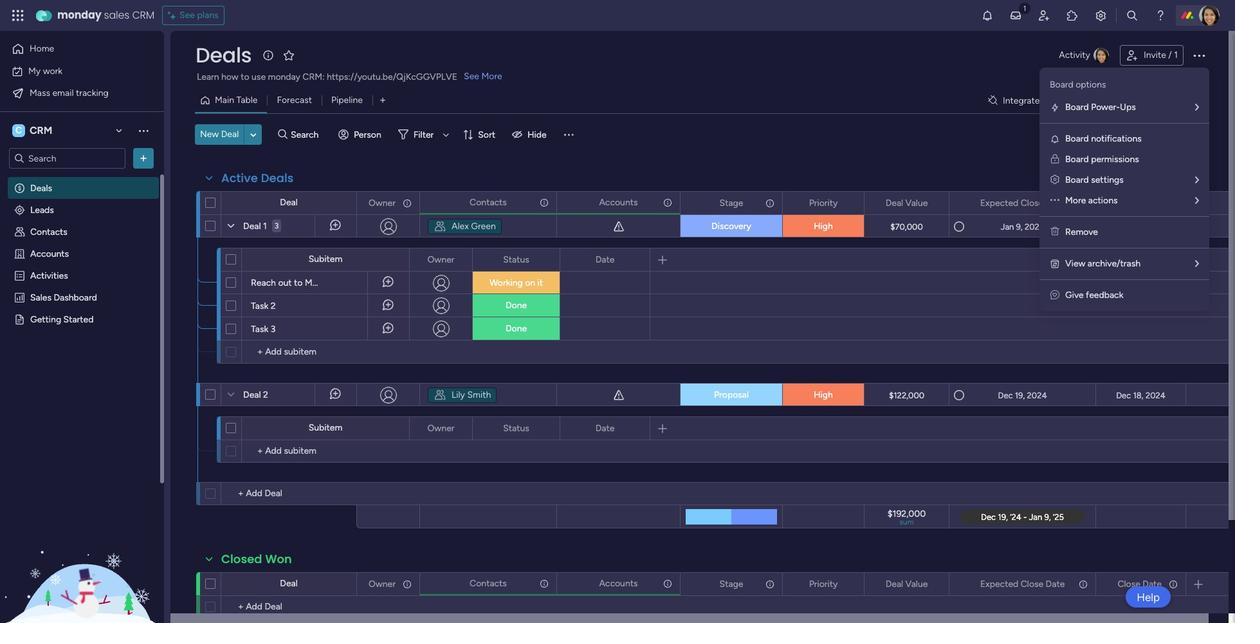 Task type: vqa. For each thing, say whether or not it's contained in the screenshot.
"your" in Here'S Where You'Ll Get Notified In Real-Time Every Time Someone @Mentions You Or Replies To One Of Your Items
no



Task type: locate. For each thing, give the bounding box(es) containing it.
dec for dec 18, 2024
[[1117, 390, 1132, 400]]

deal
[[221, 129, 239, 140], [280, 197, 298, 208], [886, 197, 904, 208], [243, 221, 261, 232], [243, 389, 261, 400], [280, 578, 298, 589], [886, 578, 904, 589]]

accounts
[[600, 197, 638, 208], [30, 248, 69, 259], [600, 578, 638, 589]]

Stage field
[[717, 196, 747, 210], [717, 577, 747, 591]]

1 task from the top
[[251, 301, 269, 312]]

1 vertical spatial high
[[814, 389, 833, 400]]

monday
[[57, 8, 101, 23], [268, 71, 301, 82]]

2 close date from the top
[[1118, 578, 1162, 589]]

deal 1
[[243, 221, 267, 232]]

2 accounts field from the top
[[596, 576, 641, 591]]

1 deal value field from the top
[[883, 196, 932, 210]]

sort
[[478, 129, 496, 140]]

0 vertical spatial deal value
[[886, 197, 928, 208]]

dec 18, 2024
[[1117, 390, 1166, 400]]

0 horizontal spatial more
[[482, 71, 503, 82]]

2 stage field from the top
[[717, 577, 747, 591]]

0 horizontal spatial 2024
[[1028, 390, 1048, 400]]

dec left 19,
[[999, 390, 1013, 400]]

automate
[[1132, 95, 1173, 106]]

1 vertical spatial svg image
[[434, 389, 447, 402]]

stage
[[720, 197, 744, 208], [720, 578, 744, 589]]

crm right the sales on the top of page
[[132, 8, 155, 23]]

1 expected close date from the top
[[981, 197, 1065, 208]]

1 vertical spatial list arrow image
[[1196, 259, 1200, 268]]

see up sort popup button
[[464, 71, 480, 82]]

column information image for contacts
[[539, 578, 550, 589]]

Owner field
[[366, 196, 399, 210], [424, 253, 458, 267], [424, 421, 458, 435], [366, 577, 399, 591]]

0 vertical spatial stage field
[[717, 196, 747, 210]]

to left 'use'
[[241, 71, 249, 82]]

1 horizontal spatial 2024
[[1146, 390, 1166, 400]]

board right board power-ups image at top right
[[1066, 102, 1090, 113]]

board right v2 permission outline icon
[[1066, 154, 1090, 165]]

2024
[[1028, 390, 1048, 400], [1146, 390, 1166, 400]]

workspace image
[[12, 124, 25, 138]]

list arrow image for view archive/trash
[[1196, 259, 1200, 268]]

0 vertical spatial expected close date
[[981, 197, 1065, 208]]

list arrow image for more actions
[[1196, 196, 1200, 205]]

task up task 3
[[251, 301, 269, 312]]

3
[[275, 221, 279, 230], [271, 324, 276, 335]]

see plans button
[[162, 6, 224, 25]]

status for date
[[503, 254, 530, 265]]

monday down add to favorites image
[[268, 71, 301, 82]]

more right more dots icon at the right top of the page
[[1066, 195, 1087, 206]]

1 vertical spatial 3
[[271, 324, 276, 335]]

mass email tracking button
[[8, 83, 138, 103]]

1 vertical spatial accounts field
[[596, 576, 641, 591]]

to inside the learn how to use monday crm: https://youtu.be/qjkcggvplve see more
[[241, 71, 249, 82]]

main
[[215, 95, 234, 106]]

2 horizontal spatial deals
[[261, 170, 294, 186]]

2 for task 2
[[271, 301, 276, 312]]

1 priority field from the top
[[806, 196, 842, 210]]

jan
[[1001, 222, 1015, 231]]

monday up home 'button'
[[57, 8, 101, 23]]

0 vertical spatial to
[[241, 71, 249, 82]]

1 vertical spatial deal value field
[[883, 577, 932, 591]]

deal 2
[[243, 389, 268, 400]]

dec left the 18,
[[1117, 390, 1132, 400]]

1 vertical spatial + add subitem text field
[[248, 443, 383, 459]]

sum
[[900, 517, 914, 527]]

show board description image
[[261, 49, 276, 62]]

see more link
[[463, 70, 504, 83]]

1 2024 from the left
[[1028, 390, 1048, 400]]

1 vertical spatial priority field
[[806, 577, 842, 591]]

1 vertical spatial close date
[[1118, 578, 1162, 589]]

1 vertical spatial expected close date field
[[978, 577, 1069, 591]]

column information image for owner
[[402, 198, 413, 208]]

0 vertical spatial see
[[180, 10, 195, 21]]

1 horizontal spatial 1
[[1175, 50, 1179, 61]]

lily smith element
[[428, 387, 497, 403]]

status
[[503, 254, 530, 265], [503, 423, 530, 434]]

close date down settings
[[1118, 197, 1162, 208]]

v2 user feedback image
[[1051, 290, 1060, 301]]

list arrow image for board power-ups
[[1196, 103, 1200, 112]]

hide button
[[507, 124, 555, 145]]

integrate
[[1003, 95, 1040, 106]]

activity button
[[1054, 45, 1115, 66]]

0 vertical spatial priority field
[[806, 196, 842, 210]]

options
[[1076, 79, 1107, 90]]

0 vertical spatial more
[[482, 71, 503, 82]]

deal value
[[886, 197, 928, 208], [886, 578, 928, 589]]

0 vertical spatial monday
[[57, 8, 101, 23]]

expected close date
[[981, 197, 1065, 208], [981, 578, 1065, 589]]

deal value field up the $70,000
[[883, 196, 932, 210]]

2 vertical spatial contacts
[[470, 578, 507, 589]]

0 vertical spatial priority
[[809, 197, 838, 208]]

1 contacts field from the top
[[467, 195, 510, 210]]

2 subitem from the top
[[309, 422, 343, 433]]

2 done from the top
[[506, 323, 527, 334]]

deal inside button
[[221, 129, 239, 140]]

1 horizontal spatial monday
[[268, 71, 301, 82]]

2024 right the 18,
[[1146, 390, 1166, 400]]

main table button
[[195, 90, 267, 111]]

Contacts field
[[467, 195, 510, 210], [467, 576, 510, 591]]

0 vertical spatial subitem
[[309, 254, 343, 265]]

https://youtu.be/qjkcggvplve
[[327, 71, 458, 82]]

more up sort
[[482, 71, 503, 82]]

contacts
[[470, 197, 507, 208], [30, 226, 67, 237], [470, 578, 507, 589]]

stage for column information icon for stage
[[720, 197, 744, 208]]

1 vertical spatial more
[[1066, 195, 1087, 206]]

2 list arrow image from the top
[[1196, 259, 1200, 268]]

Accounts field
[[596, 195, 641, 210], [596, 576, 641, 591]]

Active Deals field
[[218, 170, 297, 187]]

column information image
[[402, 198, 413, 208], [1079, 198, 1089, 208], [539, 578, 550, 589], [663, 578, 673, 589], [765, 579, 776, 589]]

dec 19, 2024
[[999, 390, 1048, 400]]

1 horizontal spatial to
[[294, 277, 303, 288]]

home
[[30, 43, 54, 54]]

1 vertical spatial status
[[503, 423, 530, 434]]

column information image
[[539, 197, 550, 208], [663, 197, 673, 208], [765, 198, 776, 208], [402, 579, 413, 589], [1079, 579, 1089, 589], [1169, 579, 1179, 589]]

see plans
[[180, 10, 219, 21]]

1 svg image from the top
[[434, 220, 447, 233]]

1 accounts field from the top
[[596, 195, 641, 210]]

1 vertical spatial stage field
[[717, 577, 747, 591]]

alex
[[452, 221, 469, 232]]

svg image inside 'alex green' element
[[434, 220, 447, 233]]

0 vertical spatial svg image
[[434, 220, 447, 233]]

1 vertical spatial value
[[906, 578, 928, 589]]

see
[[180, 10, 195, 21], [464, 71, 480, 82]]

1 vertical spatial deal value
[[886, 578, 928, 589]]

see left plans at the top left of page
[[180, 10, 195, 21]]

2 2024 from the left
[[1146, 390, 1166, 400]]

1 vertical spatial monday
[[268, 71, 301, 82]]

my
[[28, 65, 41, 76]]

Status field
[[500, 253, 533, 267], [500, 421, 533, 435]]

mass
[[30, 87, 50, 98]]

2 task from the top
[[251, 324, 269, 335]]

list arrow image
[[1196, 196, 1200, 205], [1196, 259, 1200, 268]]

0 vertical spatial close date field
[[1115, 196, 1166, 210]]

Expected Close Date field
[[978, 196, 1069, 210], [978, 577, 1069, 591]]

board for board notifications
[[1066, 133, 1090, 144]]

Priority field
[[806, 196, 842, 210], [806, 577, 842, 591]]

1 inside button
[[1175, 50, 1179, 61]]

3 right deal 1
[[275, 221, 279, 230]]

crm right workspace icon
[[30, 124, 52, 136]]

task
[[251, 301, 269, 312], [251, 324, 269, 335]]

deal value field down sum
[[883, 577, 932, 591]]

1 vertical spatial 1
[[263, 221, 267, 232]]

1 vertical spatial expected close date
[[981, 578, 1065, 589]]

$192,000
[[888, 508, 926, 519]]

2 + add deal text field from the top
[[228, 599, 351, 615]]

options image
[[137, 152, 150, 165], [402, 192, 411, 214], [765, 192, 774, 214], [454, 249, 463, 271], [454, 417, 463, 439], [542, 417, 551, 439], [402, 573, 411, 595], [765, 573, 774, 595], [931, 573, 940, 595], [1078, 573, 1087, 595], [1168, 573, 1177, 595]]

svg image
[[434, 220, 447, 233], [434, 389, 447, 402]]

0 vertical spatial done
[[506, 300, 527, 311]]

1 vertical spatial close date field
[[1115, 577, 1166, 591]]

board right "dapulse admin menu" icon
[[1066, 174, 1090, 185]]

accounts field for accounts's column information icon
[[596, 195, 641, 210]]

2024 for dec 18, 2024
[[1146, 390, 1166, 400]]

menu
[[1040, 68, 1210, 311]]

1 + add deal text field from the top
[[228, 486, 351, 501]]

new deal
[[200, 129, 239, 140]]

getting started
[[30, 313, 94, 324]]

owner
[[369, 197, 396, 208], [428, 254, 455, 265], [428, 423, 455, 434], [369, 578, 396, 589]]

1 horizontal spatial crm
[[132, 8, 155, 23]]

2 list arrow image from the top
[[1196, 176, 1200, 185]]

0 vertical spatial expected close date field
[[978, 196, 1069, 210]]

workspace options image
[[137, 124, 150, 137]]

forecast
[[277, 95, 312, 106]]

reach
[[251, 277, 276, 288]]

1 + add subitem text field from the top
[[248, 344, 383, 360]]

0 vertical spatial 2
[[271, 301, 276, 312]]

2 stage from the top
[[720, 578, 744, 589]]

0 vertical spatial list arrow image
[[1196, 196, 1200, 205]]

1 horizontal spatial more
[[1066, 195, 1087, 206]]

madison
[[305, 277, 339, 288]]

board
[[1050, 79, 1074, 90], [1066, 102, 1090, 113], [1066, 133, 1090, 144], [1066, 154, 1090, 165], [1066, 174, 1090, 185]]

column information image for close date
[[1169, 579, 1179, 589]]

2 status from the top
[[503, 423, 530, 434]]

+ Add subitem text field
[[248, 344, 383, 360], [248, 443, 383, 459]]

1 vertical spatial list arrow image
[[1196, 176, 1200, 185]]

subitem for date
[[309, 254, 343, 265]]

deals right active
[[261, 170, 294, 186]]

0 vertical spatial date field
[[593, 253, 618, 267]]

board power-ups image
[[1050, 102, 1061, 113]]

1 vertical spatial to
[[294, 277, 303, 288]]

task for task 2
[[251, 301, 269, 312]]

svg image left "alex"
[[434, 220, 447, 233]]

svg image for alex
[[434, 220, 447, 233]]

smith
[[468, 389, 491, 400]]

0 horizontal spatial dec
[[999, 390, 1013, 400]]

active deals
[[221, 170, 294, 186]]

1 vertical spatial expected
[[981, 578, 1019, 589]]

3 inside button
[[275, 221, 279, 230]]

0 vertical spatial deal value field
[[883, 196, 932, 210]]

2 dec from the left
[[1117, 390, 1132, 400]]

1 list arrow image from the top
[[1196, 103, 1200, 112]]

autopilot image
[[1116, 92, 1127, 108]]

to
[[241, 71, 249, 82], [294, 277, 303, 288]]

deal value down sum
[[886, 578, 928, 589]]

1 vertical spatial contacts field
[[467, 576, 510, 591]]

0 vertical spatial stage
[[720, 197, 744, 208]]

1 horizontal spatial deals
[[196, 41, 252, 70]]

1 subitem from the top
[[309, 254, 343, 265]]

list arrow image for board settings
[[1196, 176, 1200, 185]]

1 list arrow image from the top
[[1196, 196, 1200, 205]]

Deal Value field
[[883, 196, 932, 210], [883, 577, 932, 591]]

add to favorites image
[[283, 49, 296, 61]]

value down sum
[[906, 578, 928, 589]]

close date up help on the right bottom
[[1118, 578, 1162, 589]]

1 vertical spatial priority
[[809, 578, 838, 589]]

0 horizontal spatial see
[[180, 10, 195, 21]]

1 horizontal spatial 2
[[271, 301, 276, 312]]

done for task 2
[[506, 300, 527, 311]]

see inside button
[[180, 10, 195, 21]]

board permissions
[[1066, 154, 1140, 165]]

subitem for owner
[[309, 422, 343, 433]]

0 horizontal spatial to
[[241, 71, 249, 82]]

column information image for stage
[[765, 579, 776, 589]]

apps image
[[1067, 9, 1079, 22]]

1 status from the top
[[503, 254, 530, 265]]

1 vertical spatial 2
[[263, 389, 268, 400]]

deals up how
[[196, 41, 252, 70]]

1 stage from the top
[[720, 197, 744, 208]]

1 vertical spatial task
[[251, 324, 269, 335]]

deal value up the $70,000
[[886, 197, 928, 208]]

0 vertical spatial + add deal text field
[[228, 486, 351, 501]]

my work button
[[8, 61, 138, 81]]

0 vertical spatial + add subitem text field
[[248, 344, 383, 360]]

0 vertical spatial crm
[[132, 8, 155, 23]]

list box
[[0, 174, 164, 504]]

value
[[906, 197, 928, 208], [906, 578, 928, 589]]

arrow down image
[[439, 127, 454, 142]]

0 vertical spatial status field
[[500, 253, 533, 267]]

help image
[[1155, 9, 1168, 22]]

0 vertical spatial contacts field
[[467, 195, 510, 210]]

1 vertical spatial see
[[464, 71, 480, 82]]

1 vertical spatial stage
[[720, 578, 744, 589]]

0 vertical spatial expected
[[981, 197, 1019, 208]]

+ Add Deal text field
[[228, 486, 351, 501], [228, 599, 351, 615]]

Date field
[[593, 253, 618, 267], [593, 421, 618, 435]]

1 left 3 button
[[263, 221, 267, 232]]

svg image left lily
[[434, 389, 447, 402]]

1 right the "/"
[[1175, 50, 1179, 61]]

dashboard
[[54, 292, 97, 303]]

svg image for lily
[[434, 389, 447, 402]]

angle down image
[[250, 130, 257, 139]]

0 vertical spatial task
[[251, 301, 269, 312]]

hide
[[528, 129, 547, 140]]

0 vertical spatial accounts
[[600, 197, 638, 208]]

1 image
[[1020, 1, 1031, 15]]

leads
[[30, 204, 54, 215]]

value up the $70,000
[[906, 197, 928, 208]]

lily smith
[[452, 389, 491, 400]]

priority
[[809, 197, 838, 208], [809, 578, 838, 589]]

view archive/trash
[[1066, 258, 1141, 269]]

2 svg image from the top
[[434, 389, 447, 402]]

task down the task 2
[[251, 324, 269, 335]]

2 priority from the top
[[809, 578, 838, 589]]

date
[[1046, 197, 1065, 208], [1143, 197, 1162, 208], [596, 254, 615, 265], [596, 423, 615, 434], [1046, 578, 1065, 589], [1143, 578, 1162, 589]]

2025
[[1025, 222, 1045, 231]]

to right the 'out'
[[294, 277, 303, 288]]

deals up leads
[[30, 182, 52, 193]]

1 horizontal spatial see
[[464, 71, 480, 82]]

0 horizontal spatial crm
[[30, 124, 52, 136]]

working on it
[[490, 277, 543, 288]]

filter button
[[393, 124, 454, 145]]

0 vertical spatial value
[[906, 197, 928, 208]]

0 vertical spatial list arrow image
[[1196, 103, 1200, 112]]

pipeline
[[331, 95, 363, 106]]

1 vertical spatial done
[[506, 323, 527, 334]]

1 done from the top
[[506, 300, 527, 311]]

1 vertical spatial crm
[[30, 124, 52, 136]]

options image
[[1192, 48, 1207, 63], [539, 191, 548, 213], [662, 191, 671, 213], [846, 192, 855, 214], [931, 192, 940, 214], [1189, 194, 1214, 213], [632, 417, 641, 439], [539, 573, 548, 594], [662, 573, 671, 594]]

2 vertical spatial accounts
[[600, 578, 638, 589]]

1 vertical spatial date field
[[593, 421, 618, 435]]

accounts field for accounts column information image
[[596, 576, 641, 591]]

18,
[[1134, 390, 1144, 400]]

stage field for column information image for stage
[[717, 577, 747, 591]]

2024 right 19,
[[1028, 390, 1048, 400]]

board up board power-ups image at top right
[[1050, 79, 1074, 90]]

column information image for expected close date
[[1079, 579, 1089, 589]]

view archive/trash image
[[1050, 259, 1061, 269]]

0 vertical spatial accounts field
[[596, 195, 641, 210]]

1 status field from the top
[[500, 253, 533, 267]]

1 dec from the left
[[999, 390, 1013, 400]]

crm
[[132, 8, 155, 23], [30, 124, 52, 136]]

2024 for dec 19, 2024
[[1028, 390, 1048, 400]]

subitem
[[309, 254, 343, 265], [309, 422, 343, 433]]

my work
[[28, 65, 63, 76]]

0 vertical spatial 1
[[1175, 50, 1179, 61]]

option
[[0, 176, 164, 179]]

2 status field from the top
[[500, 421, 533, 435]]

1 horizontal spatial dec
[[1117, 390, 1132, 400]]

0 vertical spatial status
[[503, 254, 530, 265]]

Close Date field
[[1115, 196, 1166, 210], [1115, 577, 1166, 591]]

how
[[221, 71, 239, 82]]

0 vertical spatial 3
[[275, 221, 279, 230]]

dapulse integrations image
[[989, 96, 998, 105]]

0 horizontal spatial 2
[[263, 389, 268, 400]]

close
[[1021, 197, 1044, 208], [1118, 197, 1141, 208], [1021, 578, 1044, 589], [1118, 578, 1141, 589]]

board for board power-ups
[[1066, 102, 1090, 113]]

james peterson image
[[1200, 5, 1220, 26]]

0 vertical spatial high
[[814, 221, 833, 232]]

0 vertical spatial close date
[[1118, 197, 1162, 208]]

board right board notifications icon
[[1066, 133, 1090, 144]]

1 vertical spatial + add deal text field
[[228, 599, 351, 615]]

1 vertical spatial status field
[[500, 421, 533, 435]]

column information image for accounts
[[663, 197, 673, 208]]

Deals field
[[192, 41, 255, 70]]

3 down the task 2
[[271, 324, 276, 335]]

public board image
[[14, 313, 26, 325]]

1 vertical spatial subitem
[[309, 422, 343, 433]]

1 stage field from the top
[[717, 196, 747, 210]]

list arrow image
[[1196, 103, 1200, 112], [1196, 176, 1200, 185]]

svg image inside lily smith element
[[434, 389, 447, 402]]



Task type: describe. For each thing, give the bounding box(es) containing it.
1 vertical spatial accounts
[[30, 248, 69, 259]]

select product image
[[12, 9, 24, 22]]

collapse board header image
[[1197, 95, 1207, 106]]

learn how to use monday crm: https://youtu.be/qjkcggvplve see more
[[197, 71, 503, 82]]

feedback
[[1087, 290, 1124, 301]]

give
[[1066, 290, 1084, 301]]

emails settings image
[[1095, 9, 1108, 22]]

board notifications
[[1066, 133, 1142, 144]]

crm:
[[303, 71, 325, 82]]

sales
[[104, 8, 130, 23]]

/
[[1169, 50, 1173, 61]]

working
[[490, 277, 523, 288]]

to for how
[[241, 71, 249, 82]]

c
[[15, 125, 22, 136]]

Search field
[[288, 126, 326, 144]]

column information image for contacts
[[539, 197, 550, 208]]

1 priority from the top
[[809, 197, 838, 208]]

2 for deal 2
[[263, 389, 268, 400]]

crm inside workspace selection element
[[30, 124, 52, 136]]

v2 delete line image
[[1051, 227, 1060, 238]]

green
[[471, 221, 496, 232]]

board for board options
[[1050, 79, 1074, 90]]

0 horizontal spatial monday
[[57, 8, 101, 23]]

lottie animation image
[[0, 493, 164, 623]]

view
[[1066, 258, 1086, 269]]

alex green element
[[428, 219, 502, 234]]

status for owner
[[503, 423, 530, 434]]

public dashboard image
[[14, 291, 26, 303]]

jan 9, 2025
[[1001, 222, 1045, 231]]

started
[[63, 313, 94, 324]]

permissions
[[1092, 154, 1140, 165]]

archive/trash
[[1088, 258, 1141, 269]]

task for task 3
[[251, 324, 269, 335]]

main table
[[215, 95, 258, 106]]

1 high from the top
[[814, 221, 833, 232]]

notifications image
[[982, 9, 994, 22]]

discovery
[[712, 221, 752, 232]]

invite / 1
[[1144, 50, 1179, 61]]

2 high from the top
[[814, 389, 833, 400]]

won
[[265, 551, 292, 567]]

forecast button
[[267, 90, 322, 111]]

2 deal value field from the top
[[883, 577, 932, 591]]

column information image for accounts
[[663, 578, 673, 589]]

1 close date from the top
[[1118, 197, 1162, 208]]

search everything image
[[1126, 9, 1139, 22]]

2 contacts field from the top
[[467, 576, 510, 591]]

person
[[354, 129, 381, 140]]

0 horizontal spatial deals
[[30, 182, 52, 193]]

more inside the learn how to use monday crm: https://youtu.be/qjkcggvplve see more
[[482, 71, 503, 82]]

board for board settings
[[1066, 174, 1090, 185]]

to for out
[[294, 277, 303, 288]]

learn
[[197, 71, 219, 82]]

2 expected close date from the top
[[981, 578, 1065, 589]]

2 expected from the top
[[981, 578, 1019, 589]]

pipeline button
[[322, 90, 373, 111]]

invite members image
[[1038, 9, 1051, 22]]

mass email tracking
[[30, 87, 109, 98]]

use
[[252, 71, 266, 82]]

Closed Won field
[[218, 551, 295, 568]]

person button
[[333, 124, 389, 145]]

$122,000
[[889, 390, 925, 400]]

1 deal value from the top
[[886, 197, 928, 208]]

lily
[[452, 389, 465, 400]]

email
[[52, 87, 74, 98]]

active
[[221, 170, 258, 186]]

2 value from the top
[[906, 578, 928, 589]]

Search in workspace field
[[27, 151, 107, 166]]

board power-ups
[[1066, 102, 1137, 113]]

2 date field from the top
[[593, 421, 618, 435]]

dapulse admin menu image
[[1051, 174, 1060, 185]]

1 expected from the top
[[981, 197, 1019, 208]]

closed won
[[221, 551, 292, 567]]

menu image
[[562, 128, 575, 141]]

settings
[[1092, 174, 1124, 185]]

sort button
[[458, 124, 503, 145]]

power-
[[1092, 102, 1121, 113]]

column information image for stage
[[765, 198, 776, 208]]

$70,000
[[891, 222, 924, 231]]

list box containing deals
[[0, 174, 164, 504]]

3 button
[[272, 214, 281, 238]]

activities
[[30, 270, 68, 281]]

getting
[[30, 313, 61, 324]]

menu containing board options
[[1040, 68, 1210, 311]]

status field for owner
[[500, 253, 533, 267]]

task 2
[[251, 301, 276, 312]]

0 vertical spatial contacts
[[470, 197, 507, 208]]

deals inside active deals field
[[261, 170, 294, 186]]

v2 search image
[[278, 127, 288, 142]]

more dots image
[[1051, 195, 1060, 206]]

table
[[237, 95, 258, 106]]

0 horizontal spatial 1
[[263, 221, 267, 232]]

workspace selection element
[[12, 123, 54, 138]]

see inside the learn how to use monday crm: https://youtu.be/qjkcggvplve see more
[[464, 71, 480, 82]]

done for task 3
[[506, 323, 527, 334]]

on
[[525, 277, 536, 288]]

2 deal value from the top
[[886, 578, 928, 589]]

invite / 1 button
[[1121, 45, 1184, 66]]

ups
[[1121, 102, 1137, 113]]

sales dashboard
[[30, 292, 97, 303]]

help button
[[1126, 586, 1171, 608]]

1 value from the top
[[906, 197, 928, 208]]

1 vertical spatial contacts
[[30, 226, 67, 237]]

2 expected close date field from the top
[[978, 577, 1069, 591]]

stage for column information image for stage
[[720, 578, 744, 589]]

help
[[1137, 591, 1161, 603]]

new deal button
[[195, 124, 244, 145]]

monday sales crm
[[57, 8, 155, 23]]

plans
[[197, 10, 219, 21]]

out
[[278, 277, 292, 288]]

status field for date
[[500, 421, 533, 435]]

$192,000 sum
[[888, 508, 926, 527]]

notifications
[[1092, 133, 1142, 144]]

monday inside the learn how to use monday crm: https://youtu.be/qjkcggvplve see more
[[268, 71, 301, 82]]

home button
[[8, 39, 138, 59]]

2 priority field from the top
[[806, 577, 842, 591]]

board for board permissions
[[1066, 154, 1090, 165]]

alex green
[[452, 221, 496, 232]]

1 close date field from the top
[[1115, 196, 1166, 210]]

2 + add subitem text field from the top
[[248, 443, 383, 459]]

1 expected close date field from the top
[[978, 196, 1069, 210]]

closed
[[221, 551, 262, 567]]

lottie animation element
[[0, 493, 164, 623]]

reach out to madison
[[251, 277, 339, 288]]

stage field for column information icon for stage
[[717, 196, 747, 210]]

it
[[538, 277, 543, 288]]

v2 permission outline image
[[1052, 154, 1060, 165]]

dec for dec 19, 2024
[[999, 390, 1013, 400]]

task 3
[[251, 324, 276, 335]]

work
[[43, 65, 63, 76]]

more actions
[[1066, 195, 1118, 206]]

9,
[[1017, 222, 1023, 231]]

add view image
[[380, 96, 386, 105]]

invite
[[1144, 50, 1167, 61]]

tracking
[[76, 87, 109, 98]]

1 date field from the top
[[593, 253, 618, 267]]

2 close date field from the top
[[1115, 577, 1166, 591]]

board notifications image
[[1050, 134, 1061, 144]]

sales
[[30, 292, 51, 303]]

19,
[[1016, 390, 1026, 400]]

column information image for owner
[[402, 579, 413, 589]]

inbox image
[[1010, 9, 1023, 22]]

give feedback
[[1066, 290, 1124, 301]]



